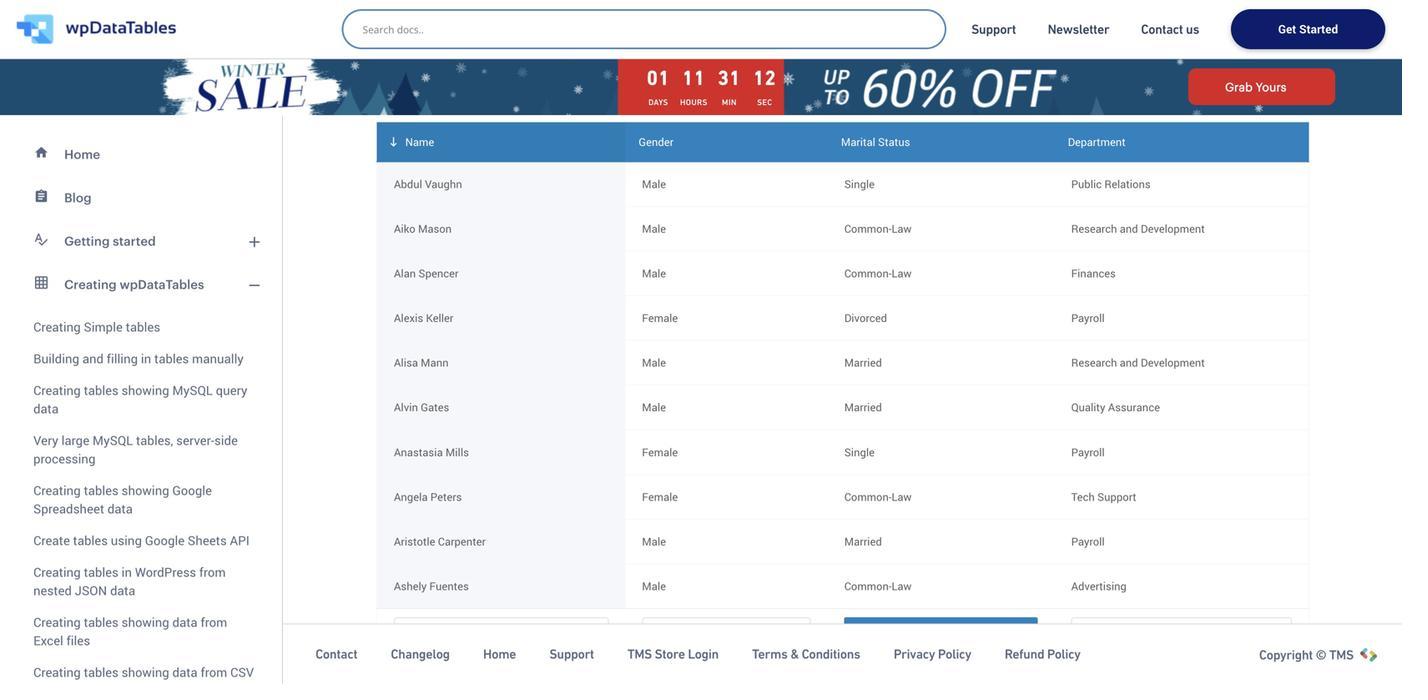 Task type: describe. For each thing, give the bounding box(es) containing it.
store
[[655, 647, 685, 662]]

building and filling in tables manually
[[33, 350, 244, 367]]

angela peters
[[394, 489, 462, 504]]

alexis keller
[[394, 311, 454, 326]]

abdul
[[394, 176, 422, 191]]

creating for creating wpdatatables
[[64, 277, 117, 292]]

divorced
[[844, 311, 887, 326]]

male for aiko mason
[[642, 221, 666, 236]]

male for alisa mann
[[642, 355, 666, 370]]

creating for creating tables in wordpress from nested json data
[[33, 564, 81, 581]]

showing for creating tables showing google spreadsheet data
[[122, 482, 169, 499]]

alan spencer
[[394, 266, 459, 281]]

excel
[[33, 632, 63, 649]]

tables for creating tables showing data from csv files
[[84, 664, 118, 681]]

creating tables showing data from csv files link
[[10, 657, 272, 684]]

mysql inside the creating tables showing mysql query data
[[172, 382, 213, 399]]

tech support
[[1071, 489, 1137, 504]]

wpdatatables
[[120, 277, 204, 292]]

law for finances
[[892, 266, 912, 281]]

01
[[647, 66, 670, 89]]

showing for creating tables showing mysql query data
[[122, 382, 169, 399]]

policy for privacy policy
[[938, 647, 971, 662]]

getting
[[64, 234, 110, 248]]

aiko mason
[[394, 221, 452, 236]]

using
[[111, 532, 142, 549]]

data inside creating tables showing data from csv files
[[172, 664, 198, 681]]

query
[[216, 382, 247, 399]]

0 horizontal spatial home link
[[10, 133, 272, 176]]

name
[[405, 134, 434, 149]]

status for "marital status" button
[[951, 624, 985, 640]]

assurance
[[1108, 400, 1160, 415]]

marital status for "marital status" button
[[908, 624, 985, 640]]

contact for contact
[[316, 647, 357, 662]]

us
[[1186, 22, 1199, 37]]

newsletter
[[1048, 22, 1110, 37]]

Search input search field
[[363, 18, 934, 41]]

getting started
[[64, 234, 156, 248]]

wpdatatables - tables and charts manager wordpress plugin image
[[17, 14, 176, 44]]

department
[[1068, 134, 1126, 149]]

marital status: activate to sort column ascending element
[[828, 122, 1055, 162]]

tech
[[1071, 489, 1095, 504]]

keller
[[426, 311, 454, 326]]

research and development for common-law
[[1071, 221, 1205, 236]]

nested
[[33, 582, 72, 599]]

1 horizontal spatial home link
[[483, 646, 516, 663]]

carpenter
[[438, 534, 486, 549]]

grab
[[1225, 80, 1253, 93]]

creating tables showing data from excel files
[[33, 614, 227, 649]]

contact for contact us
[[1141, 22, 1183, 37]]

contact link
[[316, 646, 357, 663]]

privacy policy
[[894, 647, 971, 662]]

home inside home link
[[64, 147, 100, 162]]

payroll for married
[[1071, 534, 1105, 549]]

relations
[[1105, 176, 1151, 191]]

files for creating tables showing data from csv files
[[33, 682, 57, 684]]

refund policy
[[1005, 647, 1081, 662]]

terms & conditions
[[752, 647, 860, 662]]

common- for tech support
[[844, 489, 892, 504]]

min
[[722, 98, 737, 107]]

payroll for single
[[1071, 445, 1105, 460]]

tables for create tables using google sheets api
[[73, 532, 108, 549]]

common-law for finances
[[844, 266, 912, 281]]

support for support "link" to the bottom
[[549, 647, 594, 662]]

gates
[[421, 400, 449, 415]]

building and filling in tables manually link
[[10, 343, 272, 375]]

refund
[[1005, 647, 1044, 662]]

hours
[[680, 98, 708, 107]]

large
[[61, 432, 89, 449]]

common-law for research and development
[[844, 221, 912, 236]]

yours
[[1256, 80, 1287, 93]]

1 horizontal spatial tms
[[1329, 648, 1354, 663]]

data inside creating tables in wordpress from nested json data
[[110, 582, 135, 599]]

0 vertical spatial support link
[[972, 21, 1016, 38]]

Name text field
[[394, 618, 609, 648]]

0 vertical spatial in
[[141, 350, 151, 367]]

fuentes
[[429, 579, 469, 594]]

angela
[[394, 489, 428, 504]]

gender
[[639, 134, 674, 149]]

alisa mann
[[394, 355, 449, 370]]

create tables using google sheets api link
[[10, 525, 272, 557]]

copyright © tms
[[1259, 648, 1354, 663]]

data inside the creating tables showing mysql query data
[[33, 400, 59, 417]]

tables for creating tables showing google spreadsheet data
[[84, 482, 118, 499]]

google for using
[[145, 532, 185, 549]]

spencer
[[419, 266, 459, 281]]

create tables using google sheets api
[[33, 532, 250, 549]]

1 vertical spatial support link
[[549, 646, 594, 663]]

creating tables showing google spreadsheet data
[[33, 482, 212, 518]]

tms store login link
[[628, 646, 719, 663]]

grab yours
[[1225, 80, 1287, 93]]

male for alvin gates
[[642, 400, 666, 415]]

files for creating tables showing data from excel files
[[66, 632, 90, 649]]

blog link
[[10, 176, 272, 220]]

login
[[688, 647, 719, 662]]

print button
[[496, 42, 571, 75]]

alvin gates
[[394, 400, 449, 415]]

male for ashely fuentes
[[642, 579, 666, 594]]

aristotle
[[394, 534, 435, 549]]

male for abdul vaughn
[[642, 176, 666, 191]]

31
[[718, 66, 741, 89]]

public
[[1071, 176, 1102, 191]]

marital status button
[[844, 618, 1038, 648]]

very large mysql tables, server-side processing
[[33, 432, 238, 467]]

entries
[[1260, 90, 1296, 105]]

filling
[[107, 350, 138, 367]]

common- for finances
[[844, 266, 892, 281]]

google for showing
[[172, 482, 212, 499]]

married for research
[[844, 355, 882, 370]]

tms store login
[[628, 647, 719, 662]]

creating tables showing google spreadsheet data link
[[10, 475, 272, 525]]

law for advertising
[[892, 579, 912, 594]]

copyright
[[1259, 648, 1313, 663]]

columns button
[[376, 42, 486, 75]]

side
[[214, 432, 238, 449]]

2 horizontal spatial support
[[1098, 489, 1137, 504]]

vaughn
[[425, 176, 462, 191]]

simple
[[84, 318, 123, 336]]

privacy policy link
[[894, 646, 971, 663]]

&
[[791, 647, 799, 662]]

from for creating tables showing data from csv files
[[201, 664, 227, 681]]



Task type: locate. For each thing, give the bounding box(es) containing it.
©
[[1316, 648, 1327, 663]]

1 horizontal spatial policy
[[1047, 647, 1081, 662]]

1 law from the top
[[892, 221, 912, 236]]

from inside creating tables showing data from excel files
[[201, 614, 227, 631]]

5 male from the top
[[642, 400, 666, 415]]

1 vertical spatial research
[[1071, 355, 1117, 370]]

newsletter link
[[1048, 21, 1110, 38]]

law for tech support
[[892, 489, 912, 504]]

tables for creating tables in wordpress from nested json data
[[84, 564, 118, 581]]

payroll down finances
[[1071, 311, 1105, 326]]

common-
[[844, 221, 892, 236], [844, 266, 892, 281], [844, 489, 892, 504], [844, 579, 892, 594]]

in right filling
[[141, 350, 151, 367]]

common- for research and development
[[844, 221, 892, 236]]

google inside creating tables showing google spreadsheet data
[[172, 482, 212, 499]]

showing down the building and filling in tables manually link at the bottom left of the page
[[122, 382, 169, 399]]

1 research and development from the top
[[1071, 221, 1205, 236]]

building
[[33, 350, 79, 367]]

common- for advertising
[[844, 579, 892, 594]]

1 horizontal spatial in
[[141, 350, 151, 367]]

from inside creating tables in wordpress from nested json data
[[199, 564, 226, 581]]

quality
[[1071, 400, 1106, 415]]

2 vertical spatial married
[[844, 534, 882, 549]]

1 married from the top
[[844, 355, 882, 370]]

mann
[[421, 355, 449, 370]]

0 vertical spatial status
[[878, 134, 910, 149]]

data inside creating tables showing google spreadsheet data
[[107, 500, 133, 518]]

1 vertical spatial payroll
[[1071, 445, 1105, 460]]

0 vertical spatial marital status
[[841, 134, 910, 149]]

changelog
[[391, 647, 450, 662]]

0 horizontal spatial files
[[33, 682, 57, 684]]

get started link
[[1231, 9, 1386, 49]]

2 payroll from the top
[[1071, 445, 1105, 460]]

home up blog
[[64, 147, 100, 162]]

and left filling
[[82, 350, 104, 367]]

0 vertical spatial home
[[64, 147, 100, 162]]

3 male from the top
[[642, 266, 666, 281]]

1 vertical spatial female
[[642, 445, 678, 460]]

1 policy from the left
[[938, 647, 971, 662]]

1 vertical spatial home link
[[483, 646, 516, 663]]

files inside creating tables showing data from csv files
[[33, 682, 57, 684]]

json
[[75, 582, 107, 599]]

2 vertical spatial female
[[642, 489, 678, 504]]

conditions
[[802, 647, 860, 662]]

research up finances
[[1071, 221, 1117, 236]]

creating tables showing mysql query data
[[33, 382, 247, 417]]

0 vertical spatial from
[[199, 564, 226, 581]]

tms inside tms store login link
[[628, 647, 652, 662]]

tms right ©
[[1329, 648, 1354, 663]]

status for marital status: activate to sort column ascending element
[[878, 134, 910, 149]]

creating tables showing data from csv files
[[33, 664, 254, 684]]

creating simple tables link
[[10, 306, 272, 343]]

male for aristotle carpenter
[[642, 534, 666, 549]]

anastasia mills
[[394, 445, 469, 460]]

showing down creating tables in wordpress from nested json data link
[[122, 614, 169, 631]]

married for quality
[[844, 400, 882, 415]]

2 common- from the top
[[844, 266, 892, 281]]

1 showing from the top
[[122, 382, 169, 399]]

1 vertical spatial development
[[1141, 355, 1205, 370]]

1 horizontal spatial support
[[972, 22, 1016, 37]]

female for single
[[642, 445, 678, 460]]

4 common-law from the top
[[844, 579, 912, 594]]

showing inside the creating tables showing mysql query data
[[122, 382, 169, 399]]

tables up spreadsheet on the left of page
[[84, 482, 118, 499]]

2 law from the top
[[892, 266, 912, 281]]

0 vertical spatial contact
[[1141, 22, 1183, 37]]

data inside creating tables showing data from excel files
[[172, 614, 198, 631]]

getting started link
[[10, 220, 272, 263]]

2 male from the top
[[642, 221, 666, 236]]

marital status inside "marital status" button
[[908, 624, 985, 640]]

0 horizontal spatial marital
[[841, 134, 876, 149]]

spreadsheet
[[33, 500, 104, 518]]

1 male from the top
[[642, 176, 666, 191]]

creating up 'nested'
[[33, 564, 81, 581]]

creating tables in wordpress from nested json data
[[33, 564, 226, 599]]

4 law from the top
[[892, 579, 912, 594]]

0 vertical spatial payroll
[[1071, 311, 1105, 326]]

0 horizontal spatial mysql
[[93, 432, 133, 449]]

support link
[[972, 21, 1016, 38], [549, 646, 594, 663]]

4 common- from the top
[[844, 579, 892, 594]]

terms & conditions link
[[752, 646, 860, 663]]

from for creating tables in wordpress from nested json data
[[199, 564, 226, 581]]

creating wpdatatables
[[64, 277, 204, 292]]

1 vertical spatial files
[[33, 682, 57, 684]]

research
[[1071, 221, 1117, 236], [1071, 355, 1117, 370]]

3 female from the top
[[642, 489, 678, 504]]

creating wpdatatables link
[[10, 263, 272, 306]]

creating inside creating tables showing data from csv files
[[33, 664, 81, 681]]

2 married from the top
[[844, 400, 882, 415]]

tables for creating tables showing data from excel files
[[84, 614, 118, 631]]

2 vertical spatial from
[[201, 664, 227, 681]]

creating inside creating tables showing google spreadsheet data
[[33, 482, 81, 499]]

in inside creating tables in wordpress from nested json data
[[122, 564, 132, 581]]

development for common-law
[[1141, 221, 1205, 236]]

tables
[[126, 318, 160, 336], [154, 350, 189, 367], [84, 382, 118, 399], [84, 482, 118, 499], [73, 532, 108, 549], [84, 564, 118, 581], [84, 614, 118, 631], [84, 664, 118, 681]]

creating for creating tables showing mysql query data
[[33, 382, 81, 399]]

tms left store
[[628, 647, 652, 662]]

print
[[530, 51, 555, 67]]

research and development up assurance
[[1071, 355, 1205, 370]]

refund policy link
[[1005, 646, 1081, 663]]

11
[[682, 66, 706, 89]]

1 horizontal spatial mysql
[[172, 382, 213, 399]]

4 showing from the top
[[122, 664, 169, 681]]

started
[[1299, 21, 1338, 37]]

development
[[1141, 221, 1205, 236], [1141, 355, 1205, 370]]

creating up creating simple tables
[[64, 277, 117, 292]]

support for the topmost support "link"
[[972, 22, 1016, 37]]

tables down creating tables showing data from excel files
[[84, 664, 118, 681]]

research for common-law
[[1071, 221, 1117, 236]]

tables down json
[[84, 614, 118, 631]]

google down 'server-'
[[172, 482, 212, 499]]

and for alisa mann
[[1120, 355, 1138, 370]]

common-law for advertising
[[844, 579, 912, 594]]

showing down the very large mysql tables, server-side processing link
[[122, 482, 169, 499]]

home right changelog
[[483, 647, 516, 662]]

1 single from the top
[[844, 176, 875, 191]]

marital for "marital status" button
[[910, 624, 948, 640]]

mason
[[418, 221, 452, 236]]

development for married
[[1141, 355, 1205, 370]]

3 law from the top
[[892, 489, 912, 504]]

alan
[[394, 266, 416, 281]]

data down wordpress
[[172, 614, 198, 631]]

1 vertical spatial research and development
[[1071, 355, 1205, 370]]

0 horizontal spatial in
[[122, 564, 132, 581]]

0 vertical spatial support
[[972, 22, 1016, 37]]

advertising
[[1071, 579, 1127, 594]]

creating tables in wordpress from nested json data link
[[10, 557, 272, 607]]

1 vertical spatial support
[[1098, 489, 1137, 504]]

grab yours link
[[1189, 68, 1336, 105]]

1 payroll from the top
[[1071, 311, 1105, 326]]

male for alan spencer
[[642, 266, 666, 281]]

creating inside the creating tables showing mysql query data
[[33, 382, 81, 399]]

1 vertical spatial in
[[122, 564, 132, 581]]

tables inside the building and filling in tables manually link
[[154, 350, 189, 367]]

creating up the building
[[33, 318, 81, 336]]

0 vertical spatial mysql
[[172, 382, 213, 399]]

0 horizontal spatial policy
[[938, 647, 971, 662]]

showing inside creating tables showing google spreadsheet data
[[122, 482, 169, 499]]

contact us link
[[1141, 21, 1199, 38]]

Search form search field
[[363, 18, 934, 41]]

status inside "marital status" button
[[951, 624, 985, 640]]

server-
[[176, 432, 214, 449]]

payroll down tech on the bottom
[[1071, 534, 1105, 549]]

home link up blog
[[10, 133, 272, 176]]

department: activate to sort column ascending element
[[1055, 122, 1309, 162]]

data up using
[[107, 500, 133, 518]]

finances
[[1071, 266, 1116, 281]]

anastasia
[[394, 445, 443, 460]]

manually
[[192, 350, 244, 367]]

1 horizontal spatial files
[[66, 632, 90, 649]]

0 vertical spatial home link
[[10, 133, 272, 176]]

0 vertical spatial marital
[[841, 134, 876, 149]]

tables down the creating simple tables link
[[154, 350, 189, 367]]

3 common- from the top
[[844, 489, 892, 504]]

creating inside creating tables in wordpress from nested json data
[[33, 564, 81, 581]]

0 vertical spatial google
[[172, 482, 212, 499]]

creating up spreadsheet on the left of page
[[33, 482, 81, 499]]

3 married from the top
[[844, 534, 882, 549]]

payroll for divorced
[[1071, 311, 1105, 326]]

processing
[[33, 450, 96, 467]]

peters
[[430, 489, 462, 504]]

2 common-law from the top
[[844, 266, 912, 281]]

policy right privacy
[[938, 647, 971, 662]]

aiko
[[394, 221, 415, 236]]

0 horizontal spatial support
[[549, 647, 594, 662]]

mysql left query
[[172, 382, 213, 399]]

female for divorced
[[642, 311, 678, 326]]

2 vertical spatial support
[[549, 647, 594, 662]]

alvin
[[394, 400, 418, 415]]

creating for creating tables showing data from excel files
[[33, 614, 81, 631]]

home link right changelog
[[483, 646, 516, 663]]

showing inside creating tables showing data from csv files
[[122, 664, 169, 681]]

tables inside creating tables showing data from csv files
[[84, 664, 118, 681]]

3 showing from the top
[[122, 614, 169, 631]]

4 male from the top
[[642, 355, 666, 370]]

from inside creating tables showing data from csv files
[[201, 664, 227, 681]]

get
[[1278, 21, 1297, 37]]

name: activate to sort column descending element
[[377, 122, 625, 162]]

0 horizontal spatial status
[[878, 134, 910, 149]]

research up quality
[[1071, 355, 1117, 370]]

2 single from the top
[[844, 445, 875, 460]]

1 vertical spatial contact
[[316, 647, 357, 662]]

tables left using
[[73, 532, 108, 549]]

showing down creating tables showing data from excel files link
[[122, 664, 169, 681]]

tables inside the creating simple tables link
[[126, 318, 160, 336]]

tables down filling
[[84, 382, 118, 399]]

payroll down quality
[[1071, 445, 1105, 460]]

common-law for tech support
[[844, 489, 912, 504]]

1 vertical spatial married
[[844, 400, 882, 415]]

0 vertical spatial single
[[844, 176, 875, 191]]

research for married
[[1071, 355, 1117, 370]]

very large mysql tables, server-side processing link
[[10, 425, 272, 475]]

married
[[844, 355, 882, 370], [844, 400, 882, 415], [844, 534, 882, 549]]

gender: activate to sort column ascending element
[[625, 122, 828, 162]]

files inside creating tables showing data from excel files
[[66, 632, 90, 649]]

data right json
[[110, 582, 135, 599]]

1 horizontal spatial home
[[483, 647, 516, 662]]

0 horizontal spatial contact
[[316, 647, 357, 662]]

creating up excel
[[33, 614, 81, 631]]

12
[[753, 66, 776, 89]]

1 vertical spatial marital status
[[908, 624, 985, 640]]

contact
[[1141, 22, 1183, 37], [316, 647, 357, 662]]

from for creating tables showing data from excel files
[[201, 614, 227, 631]]

1 research from the top
[[1071, 221, 1117, 236]]

1 horizontal spatial marital
[[910, 624, 948, 640]]

1 horizontal spatial support link
[[972, 21, 1016, 38]]

2 policy from the left
[[1047, 647, 1081, 662]]

1 vertical spatial single
[[844, 445, 875, 460]]

1 common-law from the top
[[844, 221, 912, 236]]

tables inside create tables using google sheets api link
[[73, 532, 108, 549]]

files down excel
[[33, 682, 57, 684]]

showing for creating tables showing data from csv files
[[122, 664, 169, 681]]

1 vertical spatial mysql
[[93, 432, 133, 449]]

and for aiko mason
[[1120, 221, 1138, 236]]

0 vertical spatial research and development
[[1071, 221, 1205, 236]]

in down using
[[122, 564, 132, 581]]

quality assurance
[[1071, 400, 1160, 415]]

1 horizontal spatial status
[[951, 624, 985, 640]]

data up very
[[33, 400, 59, 417]]

creating for creating tables showing google spreadsheet data
[[33, 482, 81, 499]]

files right excel
[[66, 632, 90, 649]]

status inside marital status: activate to sort column ascending element
[[878, 134, 910, 149]]

showing
[[122, 382, 169, 399], [122, 482, 169, 499], [122, 614, 169, 631], [122, 664, 169, 681]]

law for research and development
[[892, 221, 912, 236]]

3 payroll from the top
[[1071, 534, 1105, 549]]

research and development for married
[[1071, 355, 1205, 370]]

development up assurance
[[1141, 355, 1205, 370]]

google up wordpress
[[145, 532, 185, 549]]

development down relations
[[1141, 221, 1205, 236]]

creating down excel
[[33, 664, 81, 681]]

2 research from the top
[[1071, 355, 1117, 370]]

tables for creating tables showing mysql query data
[[84, 382, 118, 399]]

creating down the building
[[33, 382, 81, 399]]

1 vertical spatial marital
[[910, 624, 948, 640]]

policy inside 'link'
[[938, 647, 971, 662]]

creating simple tables
[[33, 318, 160, 336]]

0 horizontal spatial support link
[[549, 646, 594, 663]]

data left csv
[[172, 664, 198, 681]]

showing inside creating tables showing data from excel files
[[122, 614, 169, 631]]

1 vertical spatial from
[[201, 614, 227, 631]]

showing for creating tables showing data from excel files
[[122, 614, 169, 631]]

creating for creating tables showing data from csv files
[[33, 664, 81, 681]]

tms
[[628, 647, 652, 662], [1329, 648, 1354, 663]]

ashely fuentes
[[394, 579, 469, 594]]

0 vertical spatial files
[[66, 632, 90, 649]]

creating tables showing data from excel files link
[[10, 607, 272, 657]]

policy for refund policy
[[1047, 647, 1081, 662]]

creating inside creating tables showing data from excel files
[[33, 614, 81, 631]]

marital status
[[841, 134, 910, 149], [908, 624, 985, 640]]

started
[[113, 234, 156, 248]]

research and development down relations
[[1071, 221, 1205, 236]]

mysql inside very large mysql tables, server-side processing
[[93, 432, 133, 449]]

0 vertical spatial married
[[844, 355, 882, 370]]

marital status for marital status: activate to sort column ascending element
[[841, 134, 910, 149]]

1 horizontal spatial contact
[[1141, 22, 1183, 37]]

terms
[[752, 647, 788, 662]]

days
[[649, 98, 668, 107]]

1 common- from the top
[[844, 221, 892, 236]]

2 development from the top
[[1141, 355, 1205, 370]]

0 vertical spatial female
[[642, 311, 678, 326]]

mysql right large on the bottom of page
[[93, 432, 133, 449]]

7 male from the top
[[642, 579, 666, 594]]

female for common-law
[[642, 489, 678, 504]]

aristotle carpenter
[[394, 534, 486, 549]]

1 vertical spatial google
[[145, 532, 185, 549]]

1 vertical spatial status
[[951, 624, 985, 640]]

6 male from the top
[[642, 534, 666, 549]]

2 female from the top
[[642, 445, 678, 460]]

0 vertical spatial development
[[1141, 221, 1205, 236]]

1 vertical spatial home
[[483, 647, 516, 662]]

and down relations
[[1120, 221, 1138, 236]]

marital inside button
[[910, 624, 948, 640]]

csv
[[230, 664, 254, 681]]

creating tables showing mysql query data link
[[10, 375, 272, 425]]

tables inside creating tables in wordpress from nested json data
[[84, 564, 118, 581]]

tables up the building and filling in tables manually link at the bottom left of the page
[[126, 318, 160, 336]]

3 common-law from the top
[[844, 489, 912, 504]]

from
[[199, 564, 226, 581], [201, 614, 227, 631], [201, 664, 227, 681]]

1 development from the top
[[1141, 221, 1205, 236]]

0 horizontal spatial tms
[[628, 647, 652, 662]]

policy right refund
[[1047, 647, 1081, 662]]

and up assurance
[[1120, 355, 1138, 370]]

tables inside the creating tables showing mysql query data
[[84, 382, 118, 399]]

and
[[1120, 221, 1138, 236], [82, 350, 104, 367], [1120, 355, 1138, 370]]

0 vertical spatial research
[[1071, 221, 1117, 236]]

creating for creating simple tables
[[33, 318, 81, 336]]

tables inside creating tables showing google spreadsheet data
[[84, 482, 118, 499]]

1 female from the top
[[642, 311, 678, 326]]

blog
[[64, 190, 92, 205]]

single for male
[[844, 176, 875, 191]]

ashely
[[394, 579, 427, 594]]

single for female
[[844, 445, 875, 460]]

alexis
[[394, 311, 423, 326]]

2 vertical spatial payroll
[[1071, 534, 1105, 549]]

tables up json
[[84, 564, 118, 581]]

home
[[64, 147, 100, 162], [483, 647, 516, 662]]

marital for marital status: activate to sort column ascending element
[[841, 134, 876, 149]]

0 horizontal spatial home
[[64, 147, 100, 162]]

alisa
[[394, 355, 418, 370]]

tables inside creating tables showing data from excel files
[[84, 614, 118, 631]]

2 showing from the top
[[122, 482, 169, 499]]

marital status inside marital status: activate to sort column ascending element
[[841, 134, 910, 149]]

2 research and development from the top
[[1071, 355, 1205, 370]]



Task type: vqa. For each thing, say whether or not it's contained in the screenshot.
the Features
no



